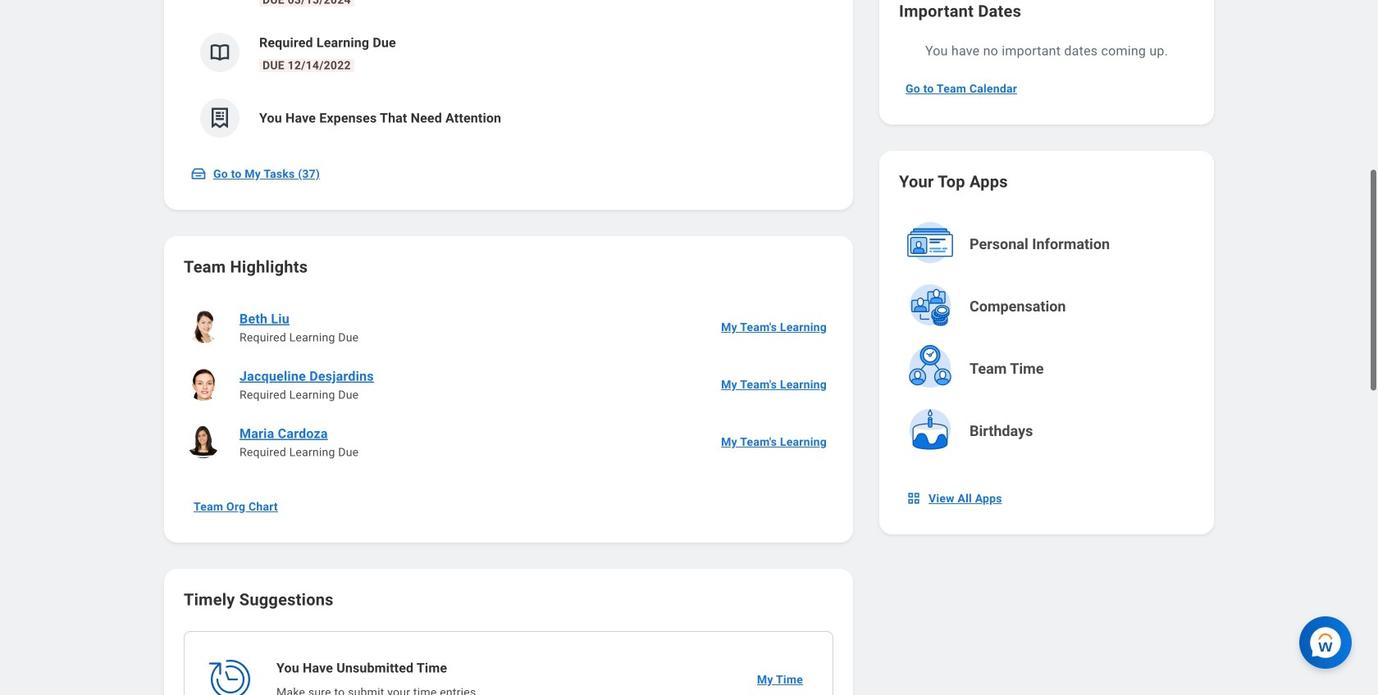 Task type: locate. For each thing, give the bounding box(es) containing it.
inbox image
[[190, 166, 207, 182]]

list
[[184, 0, 833, 151], [184, 299, 833, 471]]

0 vertical spatial list
[[184, 0, 833, 151]]

book open image
[[208, 40, 232, 65]]

1 vertical spatial list
[[184, 299, 833, 471]]



Task type: describe. For each thing, give the bounding box(es) containing it.
dashboard expenses image
[[208, 106, 232, 130]]

nbox image
[[906, 491, 922, 507]]

1 list from the top
[[184, 0, 833, 151]]

2 list from the top
[[184, 299, 833, 471]]



Task type: vqa. For each thing, say whether or not it's contained in the screenshot.
this
no



